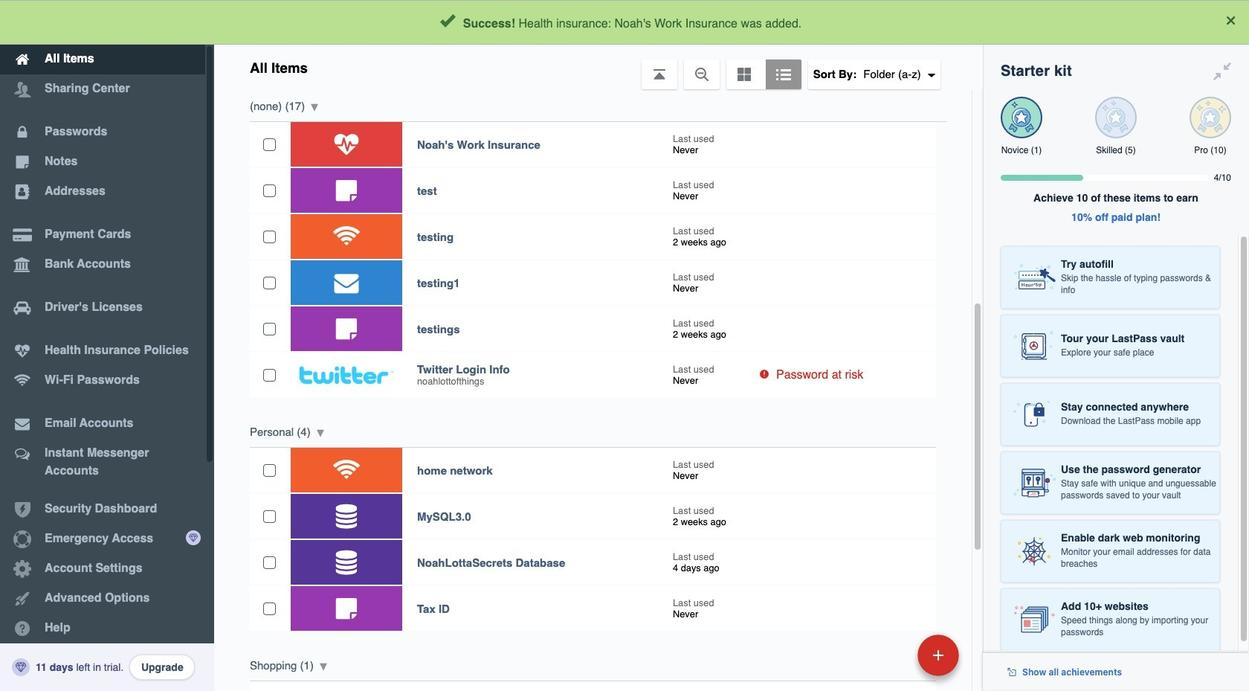 Task type: vqa. For each thing, say whether or not it's contained in the screenshot.
Search Search Field
yes



Task type: locate. For each thing, give the bounding box(es) containing it.
alert
[[0, 0, 1250, 45]]

vault options navigation
[[214, 45, 984, 89]]

new item element
[[816, 634, 965, 676]]

search my vault text field
[[359, 6, 953, 39]]



Task type: describe. For each thing, give the bounding box(es) containing it.
Search search field
[[359, 6, 953, 39]]

new item navigation
[[816, 630, 969, 691]]

main navigation navigation
[[0, 0, 214, 691]]



